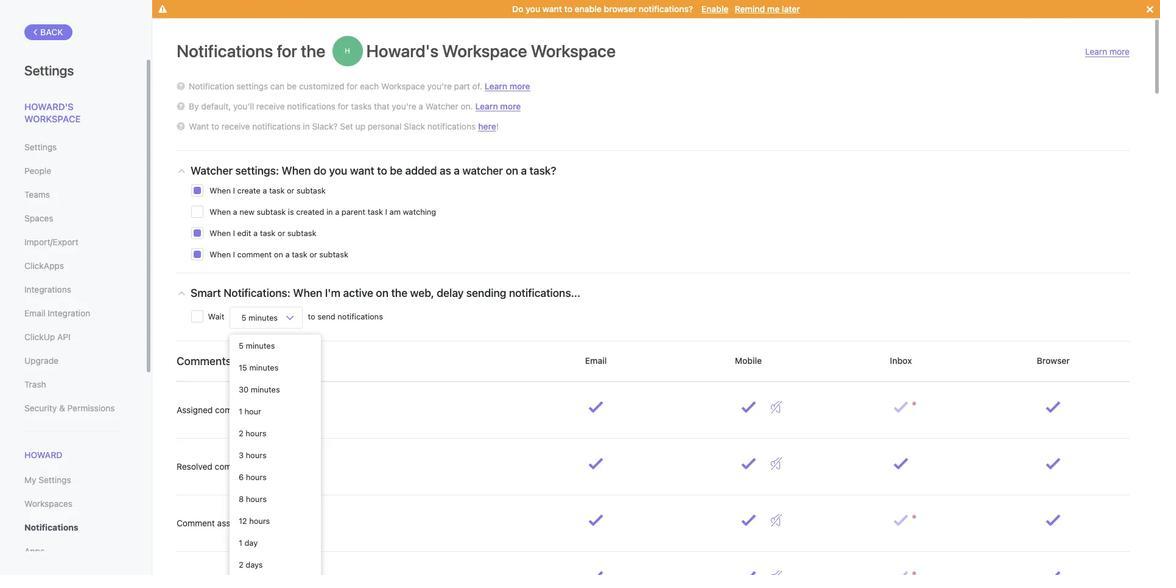 Task type: vqa. For each thing, say whether or not it's contained in the screenshot.
Notifications:
yes



Task type: locate. For each thing, give the bounding box(es) containing it.
4 off image from the top
[[771, 571, 782, 576]]

2 vertical spatial or
[[310, 250, 317, 260]]

default,
[[201, 101, 231, 111]]

5 minutes
[[239, 313, 280, 323], [239, 341, 275, 351]]

comment
[[177, 518, 215, 529]]

here link
[[478, 121, 496, 131]]

1 vertical spatial want
[[350, 164, 375, 177]]

1 for 1 hour
[[239, 407, 242, 417]]

task right create
[[269, 186, 285, 196]]

1 horizontal spatial in
[[327, 207, 333, 217]]

off image
[[771, 401, 782, 414], [771, 458, 782, 470], [771, 515, 782, 527], [771, 571, 782, 576]]

2 2 from the top
[[239, 560, 244, 570]]

1 vertical spatial the
[[391, 287, 408, 299]]

1 vertical spatial you're
[[392, 101, 416, 111]]

2 for 2 hours
[[239, 429, 244, 439]]

minutes right 15
[[249, 363, 279, 373]]

1 vertical spatial settings
[[24, 142, 57, 152]]

when i comment on a task or subtask
[[210, 250, 348, 260]]

when for when i edit a task or subtask
[[210, 228, 231, 238]]

comments down 30
[[215, 405, 256, 415]]

1 vertical spatial notifications
[[24, 523, 78, 533]]

on
[[506, 164, 518, 177], [274, 250, 283, 260], [376, 287, 389, 299]]

apps link
[[24, 542, 121, 562]]

i left comment
[[233, 250, 235, 260]]

later
[[782, 4, 800, 14]]

0 vertical spatial in
[[303, 121, 310, 132]]

notifications...
[[509, 287, 581, 299]]

minutes up 15 minutes
[[246, 341, 275, 351]]

2 vertical spatial on
[[376, 287, 389, 299]]

for inside notification settings can be customized for each workspace you're part of. learn more
[[347, 81, 358, 91]]

1 vertical spatial receive
[[222, 121, 250, 132]]

0 horizontal spatial you're
[[392, 101, 416, 111]]

2 vertical spatial more
[[500, 101, 521, 111]]

workspace up the that
[[381, 81, 425, 91]]

web,
[[410, 287, 434, 299]]

0 horizontal spatial email
[[24, 308, 45, 319]]

2 vertical spatial settings
[[39, 475, 71, 486]]

1 vertical spatial comments
[[215, 462, 256, 472]]

to left the added
[[377, 164, 387, 177]]

1 day
[[239, 539, 258, 548]]

when
[[282, 164, 311, 177], [210, 186, 231, 196], [210, 207, 231, 217], [210, 228, 231, 238], [210, 250, 231, 260], [293, 287, 322, 299]]

2 off image from the top
[[771, 458, 782, 470]]

1 vertical spatial email
[[583, 356, 609, 366]]

1
[[239, 407, 242, 417], [239, 539, 242, 548]]

teams
[[24, 189, 50, 200]]

notifications:
[[224, 287, 291, 299]]

receive down "you'll"
[[222, 121, 250, 132]]

on right comment
[[274, 250, 283, 260]]

a inside "by default, you'll receive notifications for tasks that you're a watcher on. learn more"
[[419, 101, 423, 111]]

1 2 from the top
[[239, 429, 244, 439]]

off image for assigned comments
[[771, 401, 782, 414]]

1 horizontal spatial notifications
[[177, 41, 273, 61]]

howard's inside howard's workspace
[[24, 101, 73, 112]]

in left slack?
[[303, 121, 310, 132]]

task down when i edit a task or subtask
[[292, 250, 307, 260]]

settings link
[[24, 137, 121, 158]]

0 vertical spatial on
[[506, 164, 518, 177]]

can
[[270, 81, 285, 91]]

that
[[374, 101, 390, 111]]

spaces
[[24, 213, 53, 224]]

5 up 15
[[239, 341, 244, 351]]

5
[[242, 313, 246, 323], [239, 341, 244, 351]]

you right do
[[329, 164, 347, 177]]

hours for 6 hours
[[246, 473, 267, 483]]

the
[[301, 41, 326, 61], [391, 287, 408, 299]]

when left create
[[210, 186, 231, 196]]

0 vertical spatial receive
[[256, 101, 285, 111]]

2 left the days
[[239, 560, 244, 570]]

1 vertical spatial on
[[274, 250, 283, 260]]

when left do
[[282, 164, 311, 177]]

enable
[[575, 4, 602, 14]]

0 vertical spatial be
[[287, 81, 297, 91]]

when left comment
[[210, 250, 231, 260]]

6
[[239, 473, 244, 483]]

2 horizontal spatial on
[[506, 164, 518, 177]]

i left create
[[233, 186, 235, 196]]

hours down hour
[[246, 429, 267, 439]]

1 horizontal spatial howard's
[[367, 41, 439, 61]]

you're left part
[[427, 81, 452, 91]]

clickup api
[[24, 332, 70, 342]]

people link
[[24, 161, 121, 182]]

0 horizontal spatial or
[[278, 228, 285, 238]]

comments for assigned comments
[[215, 405, 256, 415]]

0 vertical spatial for
[[277, 41, 297, 61]]

1 horizontal spatial want
[[543, 4, 562, 14]]

settings up people
[[24, 142, 57, 152]]

hours right 8
[[246, 495, 267, 504]]

for
[[277, 41, 297, 61], [347, 81, 358, 91], [338, 101, 349, 111]]

watcher settings: when do you want to be added as a watcher on a task?
[[191, 164, 557, 177]]

when for when i comment on a task or subtask
[[210, 250, 231, 260]]

1 horizontal spatial receive
[[256, 101, 285, 111]]

watcher left settings:
[[191, 164, 233, 177]]

notifications for notifications
[[24, 523, 78, 533]]

0 vertical spatial comments
[[215, 405, 256, 415]]

1 left day
[[239, 539, 242, 548]]

hours right 12 on the left bottom of page
[[249, 517, 270, 526]]

2 horizontal spatial or
[[310, 250, 317, 260]]

5 minutes down notifications:
[[239, 313, 280, 323]]

or down created
[[310, 250, 317, 260]]

0 horizontal spatial the
[[301, 41, 326, 61]]

0 vertical spatial settings
[[24, 63, 74, 79]]

active
[[343, 287, 373, 299]]

notifications
[[177, 41, 273, 61], [24, 523, 78, 533]]

workspace inside settings element
[[24, 113, 81, 124]]

a up slack
[[419, 101, 423, 111]]

0 vertical spatial or
[[287, 186, 295, 196]]

to right want
[[211, 121, 219, 132]]

is
[[288, 207, 294, 217]]

comment assigned to me
[[177, 518, 279, 529]]

comments
[[215, 405, 256, 415], [215, 462, 256, 472]]

upgrade
[[24, 356, 58, 366]]

2 hours
[[239, 429, 267, 439]]

a right as
[[454, 164, 460, 177]]

me
[[768, 4, 780, 14], [265, 518, 277, 529]]

1 off image from the top
[[771, 401, 782, 414]]

off image for resolved comments
[[771, 458, 782, 470]]

1 horizontal spatial the
[[391, 287, 408, 299]]

when left the "new"
[[210, 207, 231, 217]]

you're inside "by default, you'll receive notifications for tasks that you're a watcher on. learn more"
[[392, 101, 416, 111]]

2 vertical spatial for
[[338, 101, 349, 111]]

1 vertical spatial more
[[510, 81, 530, 91]]

import/export link
[[24, 232, 121, 253]]

slack
[[404, 121, 425, 132]]

workspace up of.
[[442, 41, 527, 61]]

0 horizontal spatial want
[[350, 164, 375, 177]]

workspace down enable
[[531, 41, 616, 61]]

0 horizontal spatial notifications
[[24, 523, 78, 533]]

0 vertical spatial 1
[[239, 407, 242, 417]]

create
[[237, 186, 261, 196]]

want
[[543, 4, 562, 14], [350, 164, 375, 177]]

watcher left on.
[[426, 101, 459, 111]]

howard's workspace
[[24, 101, 81, 124]]

mobile
[[733, 356, 764, 366]]

or up is
[[287, 186, 295, 196]]

0 horizontal spatial be
[[287, 81, 297, 91]]

0 vertical spatial notifications
[[177, 41, 273, 61]]

30
[[239, 385, 249, 395]]

inbox
[[888, 356, 915, 366]]

1 vertical spatial learn more link
[[485, 81, 530, 91]]

howard's up each in the top left of the page
[[367, 41, 439, 61]]

settings right my
[[39, 475, 71, 486]]

2 vertical spatial learn
[[476, 101, 498, 111]]

for for notifications
[[338, 101, 349, 111]]

be inside notification settings can be customized for each workspace you're part of. learn more
[[287, 81, 297, 91]]

1 horizontal spatial you're
[[427, 81, 452, 91]]

day
[[245, 539, 258, 548]]

3 off image from the top
[[771, 515, 782, 527]]

resolved comments
[[177, 462, 256, 472]]

1 vertical spatial learn
[[485, 81, 508, 91]]

watcher inside "by default, you'll receive notifications for tasks that you're a watcher on. learn more"
[[426, 101, 459, 111]]

be right can
[[287, 81, 297, 91]]

2 up 3
[[239, 429, 244, 439]]

i
[[233, 186, 235, 196], [385, 207, 388, 217], [233, 228, 235, 238], [233, 250, 235, 260]]

0 vertical spatial watcher
[[426, 101, 459, 111]]

1 horizontal spatial or
[[287, 186, 295, 196]]

enable
[[702, 4, 729, 14]]

0 vertical spatial howard's
[[367, 41, 439, 61]]

1 vertical spatial or
[[278, 228, 285, 238]]

i left edit
[[233, 228, 235, 238]]

howard's for howard's workspace
[[24, 101, 73, 112]]

want right do at top left
[[543, 4, 562, 14]]

for up can
[[277, 41, 297, 61]]

0 horizontal spatial howard's
[[24, 101, 73, 112]]

in
[[303, 121, 310, 132], [327, 207, 333, 217]]

workspace inside notification settings can be customized for each workspace you're part of. learn more
[[381, 81, 425, 91]]

i left 'am'
[[385, 207, 388, 217]]

you'll
[[233, 101, 254, 111]]

be left the added
[[390, 164, 403, 177]]

integrations link
[[24, 280, 121, 300]]

howard's up settings link
[[24, 101, 73, 112]]

1 horizontal spatial email
[[583, 356, 609, 366]]

0 horizontal spatial you
[[329, 164, 347, 177]]

to inside want to receive notifications in slack? set up personal slack notifications here !
[[211, 121, 219, 132]]

email for email integration
[[24, 308, 45, 319]]

5 minutes up 15 minutes
[[239, 341, 275, 351]]

when left edit
[[210, 228, 231, 238]]

settings inside settings link
[[24, 142, 57, 152]]

0 horizontal spatial on
[[274, 250, 283, 260]]

settings down back link in the top of the page
[[24, 63, 74, 79]]

settings element
[[0, 0, 152, 576]]

2 1 from the top
[[239, 539, 242, 548]]

want right do
[[350, 164, 375, 177]]

1 vertical spatial for
[[347, 81, 358, 91]]

notifications down the workspaces
[[24, 523, 78, 533]]

assigned
[[177, 405, 213, 415]]

learn more link for more
[[485, 81, 530, 91]]

or up when i comment on a task or subtask
[[278, 228, 285, 238]]

15 minutes
[[239, 363, 279, 373]]

1 horizontal spatial be
[[390, 164, 403, 177]]

5 right wait
[[242, 313, 246, 323]]

minutes right 30
[[251, 385, 280, 395]]

for left tasks at left
[[338, 101, 349, 111]]

1 vertical spatial you
[[329, 164, 347, 177]]

notifications inside settings element
[[24, 523, 78, 533]]

more inside "by default, you'll receive notifications for tasks that you're a watcher on. learn more"
[[500, 101, 521, 111]]

notifications down customized
[[287, 101, 336, 111]]

0 vertical spatial 2
[[239, 429, 244, 439]]

1 vertical spatial howard's
[[24, 101, 73, 112]]

task?
[[530, 164, 557, 177]]

clickapps
[[24, 261, 64, 271]]

or
[[287, 186, 295, 196], [278, 228, 285, 238], [310, 250, 317, 260]]

1 vertical spatial watcher
[[191, 164, 233, 177]]

the left h
[[301, 41, 326, 61]]

learn inside "by default, you'll receive notifications for tasks that you're a watcher on. learn more"
[[476, 101, 498, 111]]

2 for 2 days
[[239, 560, 244, 570]]

created
[[296, 207, 324, 217]]

days
[[246, 560, 263, 570]]

for left each in the top left of the page
[[347, 81, 358, 91]]

0 vertical spatial learn
[[1086, 46, 1108, 57]]

me left the later
[[768, 4, 780, 14]]

0 vertical spatial 5 minutes
[[239, 313, 280, 323]]

0 vertical spatial email
[[24, 308, 45, 319]]

2 vertical spatial learn more link
[[476, 101, 521, 111]]

1 vertical spatial 1
[[239, 539, 242, 548]]

0 vertical spatial you're
[[427, 81, 452, 91]]

for inside "by default, you'll receive notifications for tasks that you're a watcher on. learn more"
[[338, 101, 349, 111]]

workspace up settings link
[[24, 113, 81, 124]]

0 horizontal spatial in
[[303, 121, 310, 132]]

1 horizontal spatial watcher
[[426, 101, 459, 111]]

in right created
[[327, 207, 333, 217]]

by default, you'll receive notifications for tasks that you're a watcher on. learn more
[[189, 101, 521, 111]]

1 vertical spatial 2
[[239, 560, 244, 570]]

0 vertical spatial you
[[526, 4, 541, 14]]

receive down can
[[256, 101, 285, 111]]

howard's for howard's workspace workspace
[[367, 41, 439, 61]]

do
[[512, 4, 524, 14]]

notifications up notification
[[177, 41, 273, 61]]

comments up 6
[[215, 462, 256, 472]]

subtask up i'm at the left of page
[[319, 250, 348, 260]]

you're right the that
[[392, 101, 416, 111]]

notifications for notifications for the
[[177, 41, 273, 61]]

0 vertical spatial me
[[768, 4, 780, 14]]

settings
[[24, 63, 74, 79], [24, 142, 57, 152], [39, 475, 71, 486]]

12
[[239, 517, 247, 526]]

0 horizontal spatial receive
[[222, 121, 250, 132]]

hours right 6
[[246, 473, 267, 483]]

learn more link for learn
[[476, 101, 521, 111]]

me right 12 on the left bottom of page
[[265, 518, 277, 529]]

you're inside notification settings can be customized for each workspace you're part of. learn more
[[427, 81, 452, 91]]

settings inside my settings link
[[39, 475, 71, 486]]

parent
[[342, 207, 366, 217]]

notifications
[[287, 101, 336, 111], [252, 121, 301, 132], [428, 121, 476, 132], [338, 312, 383, 322]]

subtask left is
[[257, 207, 286, 217]]

personal
[[368, 121, 402, 132]]

on right the active
[[376, 287, 389, 299]]

settings:
[[235, 164, 279, 177]]

my settings
[[24, 475, 71, 486]]

1 1 from the top
[[239, 407, 242, 417]]

2
[[239, 429, 244, 439], [239, 560, 244, 570]]

the left web,
[[391, 287, 408, 299]]

1 horizontal spatial you
[[526, 4, 541, 14]]

you right do at top left
[[526, 4, 541, 14]]

email inside settings element
[[24, 308, 45, 319]]

8
[[239, 495, 244, 504]]

1 left hour
[[239, 407, 242, 417]]

task
[[269, 186, 285, 196], [368, 207, 383, 217], [260, 228, 276, 238], [292, 250, 307, 260]]

hours right 3
[[246, 451, 267, 461]]

notifications down "you'll"
[[252, 121, 301, 132]]

on right 'watcher' on the left top of page
[[506, 164, 518, 177]]

or for create
[[287, 186, 295, 196]]

0 horizontal spatial me
[[265, 518, 277, 529]]

delay
[[437, 287, 464, 299]]



Task type: describe. For each thing, give the bounding box(es) containing it.
when i edit a task or subtask
[[210, 228, 316, 238]]

comment
[[237, 250, 272, 260]]

off image for comment assigned to me
[[771, 515, 782, 527]]

1 horizontal spatial me
[[768, 4, 780, 14]]

12 hours
[[239, 517, 270, 526]]

when a new subtask is created in a parent task i am watching
[[210, 207, 436, 217]]

a down when i edit a task or subtask
[[285, 250, 290, 260]]

0 vertical spatial the
[[301, 41, 326, 61]]

a right edit
[[254, 228, 258, 238]]

do you want to enable browser notifications? enable remind me later
[[512, 4, 800, 14]]

notifications inside "by default, you'll receive notifications for tasks that you're a watcher on. learn more"
[[287, 101, 336, 111]]

assigned
[[217, 518, 253, 529]]

subtask down created
[[287, 228, 316, 238]]

new
[[240, 207, 255, 217]]

notifications down the active
[[338, 312, 383, 322]]

when left i'm at the left of page
[[293, 287, 322, 299]]

hours for 12 hours
[[249, 517, 270, 526]]

tasks
[[351, 101, 372, 111]]

to right 12 on the left bottom of page
[[255, 518, 263, 529]]

1 hour
[[239, 407, 261, 417]]

receive inside want to receive notifications in slack? set up personal slack notifications here !
[[222, 121, 250, 132]]

teams link
[[24, 185, 121, 205]]

browser
[[604, 4, 637, 14]]

upgrade link
[[24, 351, 121, 372]]

wait
[[206, 312, 227, 322]]

task left 'am'
[[368, 207, 383, 217]]

my settings link
[[24, 470, 121, 491]]

learn inside notification settings can be customized for each workspace you're part of. learn more
[[485, 81, 508, 91]]

1 for 1 day
[[239, 539, 242, 548]]

workspaces
[[24, 499, 73, 509]]

subtask up created
[[297, 186, 326, 196]]

1 vertical spatial in
[[327, 207, 333, 217]]

api
[[57, 332, 70, 342]]

6 hours
[[239, 473, 267, 483]]

do
[[314, 164, 327, 177]]

notifications?
[[639, 4, 693, 14]]

i for when i edit a task or subtask
[[233, 228, 235, 238]]

import/export
[[24, 237, 78, 247]]

clickup
[[24, 332, 55, 342]]

send
[[318, 312, 336, 322]]

security
[[24, 403, 57, 414]]

integrations
[[24, 285, 71, 295]]

clickapps link
[[24, 256, 121, 277]]

integration
[[48, 308, 90, 319]]

task right edit
[[260, 228, 276, 238]]

up
[[356, 121, 366, 132]]

hours for 2 hours
[[246, 429, 267, 439]]

1 vertical spatial 5
[[239, 341, 244, 351]]

email integration
[[24, 308, 90, 319]]

on.
[[461, 101, 473, 111]]

back link
[[24, 24, 72, 40]]

a left the parent
[[335, 207, 340, 217]]

sending
[[467, 287, 507, 299]]

watching
[[403, 207, 436, 217]]

0 vertical spatial more
[[1110, 46, 1130, 57]]

to send notifications
[[306, 312, 383, 322]]

for for customized
[[347, 81, 358, 91]]

0 horizontal spatial watcher
[[191, 164, 233, 177]]

30 minutes
[[239, 385, 280, 395]]

back
[[40, 27, 63, 37]]

when for when i create a task or subtask
[[210, 186, 231, 196]]

people
[[24, 166, 51, 176]]

notifications down on.
[[428, 121, 476, 132]]

as
[[440, 164, 451, 177]]

8 hours
[[239, 495, 267, 504]]

learn more
[[1086, 46, 1130, 57]]

a right create
[[263, 186, 267, 196]]

notification
[[189, 81, 234, 91]]

notification settings can be customized for each workspace you're part of. learn more
[[189, 81, 530, 91]]

browser
[[1035, 356, 1073, 366]]

to left enable
[[565, 4, 573, 14]]

1 vertical spatial be
[[390, 164, 403, 177]]

minutes down notifications:
[[249, 313, 278, 323]]

comments for resolved comments
[[215, 462, 256, 472]]

spaces link
[[24, 208, 121, 229]]

1 vertical spatial me
[[265, 518, 277, 529]]

security & permissions
[[24, 403, 115, 414]]

smart notifications: when i'm active on the web, delay sending notifications...
[[191, 287, 581, 299]]

to left send
[[308, 312, 315, 322]]

you're for a
[[392, 101, 416, 111]]

receive inside "by default, you'll receive notifications for tasks that you're a watcher on. learn more"
[[256, 101, 285, 111]]

0 vertical spatial want
[[543, 4, 562, 14]]

hours for 3 hours
[[246, 451, 267, 461]]

edit
[[237, 228, 251, 238]]

by
[[189, 101, 199, 111]]

0 vertical spatial learn more link
[[1086, 46, 1130, 57]]

1 vertical spatial 5 minutes
[[239, 341, 275, 351]]

want to receive notifications in slack? set up personal slack notifications here !
[[189, 121, 499, 132]]

i for when i comment on a task or subtask
[[233, 250, 235, 260]]

&
[[59, 403, 65, 414]]

2 days
[[239, 560, 263, 570]]

want
[[189, 121, 209, 132]]

trash
[[24, 380, 46, 390]]

in inside want to receive notifications in slack? set up personal slack notifications here !
[[303, 121, 310, 132]]

permissions
[[67, 403, 115, 414]]

notifications for the
[[177, 41, 329, 61]]

h
[[345, 46, 350, 55]]

3
[[239, 451, 244, 461]]

hours for 8 hours
[[246, 495, 267, 504]]

apps
[[24, 547, 45, 557]]

more inside notification settings can be customized for each workspace you're part of. learn more
[[510, 81, 530, 91]]

email for email
[[583, 356, 609, 366]]

0 vertical spatial 5
[[242, 313, 246, 323]]

a left task?
[[521, 164, 527, 177]]

or for edit
[[278, 228, 285, 238]]

workspaces link
[[24, 494, 121, 515]]

settings
[[237, 81, 268, 91]]

i for when i create a task or subtask
[[233, 186, 235, 196]]

customized
[[299, 81, 345, 91]]

resolved
[[177, 462, 212, 472]]

3 hours
[[239, 451, 267, 461]]

you're for part
[[427, 81, 452, 91]]

comments
[[177, 355, 231, 368]]

each
[[360, 81, 379, 91]]

1 horizontal spatial on
[[376, 287, 389, 299]]

remind
[[735, 4, 765, 14]]

a left the "new"
[[233, 207, 237, 217]]

am
[[390, 207, 401, 217]]

email integration link
[[24, 303, 121, 324]]

notifications link
[[24, 518, 121, 539]]

when for when a new subtask is created in a parent task i am watching
[[210, 207, 231, 217]]

slack?
[[312, 121, 338, 132]]



